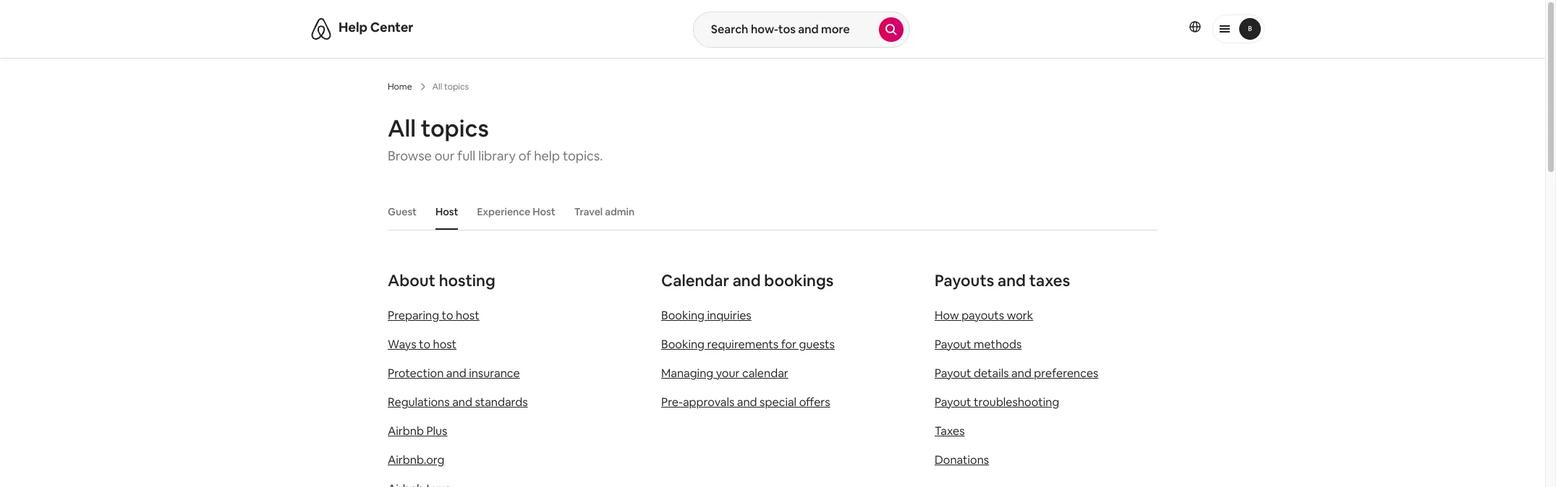 Task type: vqa. For each thing, say whether or not it's contained in the screenshot.
NEWS
no



Task type: describe. For each thing, give the bounding box(es) containing it.
your
[[716, 366, 740, 381]]

preparing to host link
[[388, 308, 480, 323]]

payouts
[[935, 271, 995, 291]]

insurance
[[469, 366, 520, 381]]

payout troubleshooting
[[935, 395, 1060, 410]]

host for preparing to host
[[456, 308, 480, 323]]

topics
[[421, 114, 489, 143]]

pre-
[[661, 395, 683, 410]]

experience
[[477, 206, 531, 219]]

about hosting
[[388, 271, 496, 291]]

help center
[[339, 19, 414, 35]]

details
[[974, 366, 1009, 381]]

home link
[[388, 81, 412, 93]]

library
[[478, 148, 516, 164]]

booking requirements for guests
[[661, 337, 835, 352]]

donations link
[[935, 453, 989, 468]]

home
[[388, 81, 412, 93]]

managing your calendar link
[[661, 366, 789, 381]]

calendar
[[661, 271, 729, 291]]

regulations and standards link
[[388, 395, 528, 410]]

help center link
[[339, 19, 414, 35]]

help
[[339, 19, 368, 35]]

and for taxes
[[998, 271, 1026, 291]]

pre-approvals and special offers
[[661, 395, 831, 410]]

and for standards
[[452, 395, 472, 410]]

ways
[[388, 337, 416, 352]]

booking inquiries
[[661, 308, 752, 323]]

host inside 'button'
[[436, 206, 458, 219]]

managing your calendar
[[661, 366, 789, 381]]

booking requirements for guests link
[[661, 337, 835, 352]]

calendar and bookings
[[661, 271, 834, 291]]

preparing to host
[[388, 308, 480, 323]]

Search how-tos and more search field
[[694, 12, 879, 47]]

payout details and preferences
[[935, 366, 1099, 381]]

host for ways to host
[[433, 337, 457, 352]]

travel
[[574, 206, 603, 219]]

host inside button
[[533, 206, 556, 219]]

approvals
[[683, 395, 735, 410]]

admin
[[605, 206, 635, 219]]

guest
[[388, 206, 417, 219]]

payout details and preferences link
[[935, 366, 1099, 381]]

airbnb
[[388, 424, 424, 439]]

protection and insurance link
[[388, 366, 520, 381]]

plus
[[427, 424, 448, 439]]

about
[[388, 271, 436, 291]]

preparing
[[388, 308, 439, 323]]

and up troubleshooting
[[1012, 366, 1032, 381]]

payout methods link
[[935, 337, 1022, 352]]

preferences
[[1034, 366, 1099, 381]]

managing
[[661, 366, 714, 381]]

regulations and standards
[[388, 395, 528, 410]]

help
[[534, 148, 560, 164]]



Task type: locate. For each thing, give the bounding box(es) containing it.
ways to host
[[388, 337, 457, 352]]

1 payout from the top
[[935, 337, 972, 352]]

payout for payout methods
[[935, 337, 972, 352]]

regulations
[[388, 395, 450, 410]]

payout methods
[[935, 337, 1022, 352]]

to
[[442, 308, 453, 323], [419, 337, 431, 352]]

taxes link
[[935, 424, 965, 439]]

2 booking from the top
[[661, 337, 705, 352]]

taxes
[[1030, 271, 1070, 291]]

1 horizontal spatial host
[[533, 206, 556, 219]]

host
[[436, 206, 458, 219], [533, 206, 556, 219]]

airbnb.org link
[[388, 453, 445, 468]]

to for ways
[[419, 337, 431, 352]]

offers
[[799, 395, 831, 410]]

payout
[[935, 337, 972, 352], [935, 366, 972, 381], [935, 395, 972, 410]]

host button
[[428, 198, 466, 226]]

0 vertical spatial payout
[[935, 337, 972, 352]]

1 booking from the top
[[661, 308, 705, 323]]

guests
[[799, 337, 835, 352]]

for
[[781, 337, 797, 352]]

None search field
[[693, 12, 910, 48]]

standards
[[475, 395, 528, 410]]

our
[[435, 148, 455, 164]]

ways to host link
[[388, 337, 457, 352]]

0 horizontal spatial host
[[436, 206, 458, 219]]

and up inquiries
[[733, 271, 761, 291]]

to for preparing
[[442, 308, 453, 323]]

and for insurance
[[446, 366, 466, 381]]

calendar
[[742, 366, 789, 381]]

tab list
[[381, 194, 1158, 230]]

2 host from the left
[[533, 206, 556, 219]]

payout for payout details and preferences
[[935, 366, 972, 381]]

airbnb plus link
[[388, 424, 448, 439]]

and
[[733, 271, 761, 291], [998, 271, 1026, 291], [446, 366, 466, 381], [1012, 366, 1032, 381], [452, 395, 472, 410], [737, 395, 757, 410]]

to right 'ways'
[[419, 337, 431, 352]]

airbnb homepage image
[[310, 17, 333, 41]]

all
[[388, 114, 416, 143]]

booking up managing on the bottom left
[[661, 337, 705, 352]]

3 payout from the top
[[935, 395, 972, 410]]

0 vertical spatial booking
[[661, 308, 705, 323]]

0 vertical spatial host
[[456, 308, 480, 323]]

payout up taxes link
[[935, 395, 972, 410]]

payouts
[[962, 308, 1005, 323]]

2 vertical spatial payout
[[935, 395, 972, 410]]

travel admin
[[574, 206, 635, 219]]

full
[[458, 148, 476, 164]]

troubleshooting
[[974, 395, 1060, 410]]

all topics browse our full library of help topics.
[[388, 114, 603, 164]]

0 horizontal spatial to
[[419, 337, 431, 352]]

0 vertical spatial to
[[442, 308, 453, 323]]

payout down how
[[935, 337, 972, 352]]

methods
[[974, 337, 1022, 352]]

protection
[[388, 366, 444, 381]]

and for bookings
[[733, 271, 761, 291]]

of
[[519, 148, 531, 164]]

booking for booking inquiries
[[661, 308, 705, 323]]

how payouts work link
[[935, 308, 1034, 323]]

host up protection and insurance at the left bottom
[[433, 337, 457, 352]]

and left special
[[737, 395, 757, 410]]

1 vertical spatial booking
[[661, 337, 705, 352]]

payout troubleshooting link
[[935, 395, 1060, 410]]

taxes
[[935, 424, 965, 439]]

to right preparing
[[442, 308, 453, 323]]

donations
[[935, 453, 989, 468]]

booking inquiries link
[[661, 308, 752, 323]]

special
[[760, 395, 797, 410]]

2 payout from the top
[[935, 366, 972, 381]]

topics.
[[563, 148, 603, 164]]

booking down calendar
[[661, 308, 705, 323]]

booking for booking requirements for guests
[[661, 337, 705, 352]]

1 vertical spatial to
[[419, 337, 431, 352]]

main navigation menu image
[[1240, 18, 1261, 40]]

experience host
[[477, 206, 556, 219]]

inquiries
[[707, 308, 752, 323]]

airbnb.org
[[388, 453, 445, 468]]

how
[[935, 308, 959, 323]]

payout for payout troubleshooting
[[935, 395, 972, 410]]

1 horizontal spatial to
[[442, 308, 453, 323]]

bookings
[[764, 271, 834, 291]]

host down hosting at the left bottom of the page
[[456, 308, 480, 323]]

center
[[370, 19, 414, 35]]

travel admin button
[[567, 198, 642, 226]]

and down "protection and insurance" link
[[452, 395, 472, 410]]

and up regulations and standards link
[[446, 366, 466, 381]]

and up work
[[998, 271, 1026, 291]]

booking
[[661, 308, 705, 323], [661, 337, 705, 352]]

airbnb plus
[[388, 424, 448, 439]]

pre-approvals and special offers link
[[661, 395, 831, 410]]

hosting
[[439, 271, 496, 291]]

how payouts work
[[935, 308, 1034, 323]]

guest button
[[381, 198, 424, 226]]

experience host button
[[470, 198, 563, 226]]

requirements
[[707, 337, 779, 352]]

work
[[1007, 308, 1034, 323]]

host right "experience"
[[533, 206, 556, 219]]

payouts and taxes
[[935, 271, 1070, 291]]

1 vertical spatial payout
[[935, 366, 972, 381]]

1 host from the left
[[436, 206, 458, 219]]

payout left the details
[[935, 366, 972, 381]]

protection and insurance
[[388, 366, 520, 381]]

1 vertical spatial host
[[433, 337, 457, 352]]

host right guest
[[436, 206, 458, 219]]

host
[[456, 308, 480, 323], [433, 337, 457, 352]]

tab list containing guest
[[381, 194, 1158, 230]]

browse
[[388, 148, 432, 164]]



